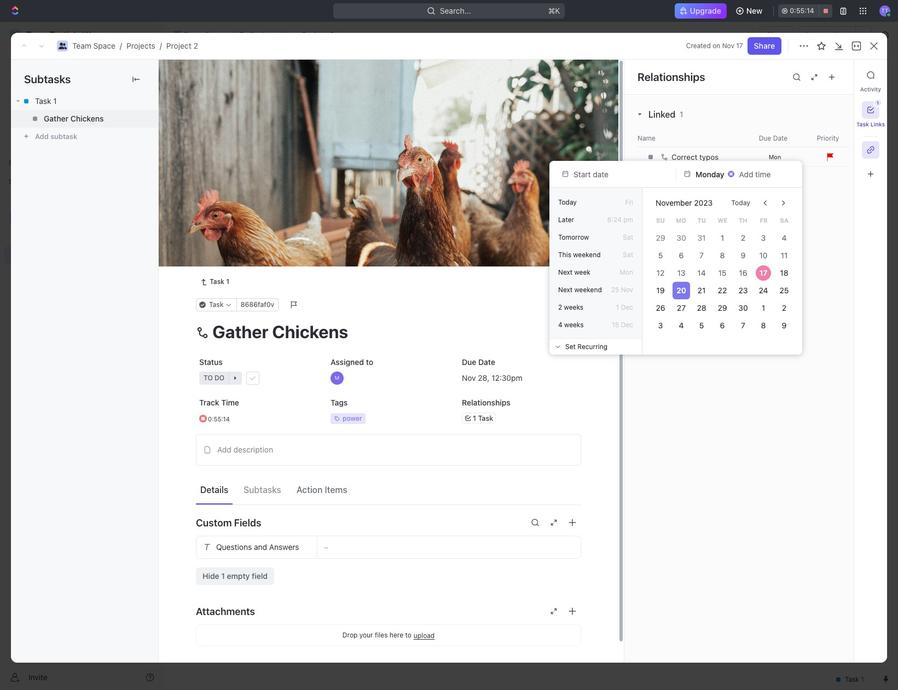 Task type: vqa. For each thing, say whether or not it's contained in the screenshot.


Task type: locate. For each thing, give the bounding box(es) containing it.
team for team space
[[184, 30, 203, 39]]

1 next from the top
[[558, 268, 573, 276]]

user group image down the spaces
[[11, 215, 19, 221]]

1 vertical spatial 8
[[761, 320, 766, 330]]

0 horizontal spatial subtasks
[[24, 73, 71, 85]]

team space
[[184, 30, 227, 39]]

1 vertical spatial sat
[[623, 250, 633, 259]]

add task button down calendar link
[[281, 152, 327, 165]]

2 dec from the top
[[621, 320, 633, 329]]

relationships inside task sidebar content section
[[638, 70, 705, 83]]

0 vertical spatial user group image
[[58, 43, 66, 49]]

1 button down progress
[[245, 189, 260, 200]]

mon up 25 nov
[[620, 268, 633, 276]]

1 vertical spatial nov
[[621, 285, 633, 294]]

task 1 down do
[[210, 278, 229, 286]]

4 down 27
[[679, 320, 684, 330]]

today button
[[725, 194, 757, 212]]

hide inside the custom fields element
[[202, 572, 219, 581]]

drop your files here to upload
[[342, 631, 435, 640]]

next for next weekend
[[558, 285, 573, 294]]

add task button down the automations button
[[812, 66, 859, 84]]

sat for tomorrow
[[623, 233, 633, 241]]

2 weeks
[[558, 303, 583, 311]]

later
[[558, 215, 574, 224]]

activity
[[860, 86, 881, 92]]

today up later
[[558, 198, 577, 206]]

0 horizontal spatial 6
[[679, 250, 684, 260]]

team up home link at the top left of the page
[[72, 41, 91, 50]]

recurring
[[578, 342, 607, 350]]

1 horizontal spatial 6
[[720, 320, 725, 330]]

space for team space
[[205, 30, 227, 39]]

1 horizontal spatial hide
[[568, 128, 583, 136]]

0 vertical spatial 17
[[736, 42, 743, 50]]

1 horizontal spatial add task button
[[281, 152, 327, 165]]

2 horizontal spatial add task button
[[812, 66, 859, 84]]

4
[[782, 233, 787, 242], [558, 320, 562, 329], [679, 320, 684, 330]]

task 1 link down to do
[[196, 275, 234, 289]]

3 down 26
[[658, 320, 663, 330]]

dec up the 15 dec
[[621, 303, 633, 311]]

space up home link at the top left of the page
[[93, 41, 115, 50]]

16
[[739, 268, 747, 277]]

relationships up linked 1
[[638, 70, 705, 83]]

sidebar navigation
[[0, 22, 164, 690]]

30 down '23'
[[738, 303, 748, 312]]

0 horizontal spatial nov
[[621, 285, 633, 294]]

details
[[200, 485, 228, 495]]

15 down 1 dec
[[612, 320, 619, 329]]

list link
[[244, 98, 259, 114]]

1 horizontal spatial projects
[[250, 30, 279, 39]]

nov up 1 dec
[[621, 285, 633, 294]]

space for team space / projects / project 2
[[93, 41, 115, 50]]

9 down 18
[[782, 320, 787, 330]]

0 horizontal spatial 30
[[676, 233, 686, 242]]

task 1 up dashboards
[[35, 96, 57, 106]]

1 25 from the left
[[611, 285, 619, 294]]

6 up 13
[[679, 250, 684, 260]]

0 vertical spatial team
[[184, 30, 203, 39]]

1 vertical spatial user group image
[[11, 215, 19, 221]]

next left week
[[558, 268, 573, 276]]

favorites button
[[4, 157, 42, 170]]

0 vertical spatial sat
[[623, 233, 633, 241]]

next for next week
[[558, 268, 573, 276]]

team inside team space link
[[184, 30, 203, 39]]

docs
[[26, 94, 44, 103]]

dec down 1 dec
[[621, 320, 633, 329]]

team space link
[[170, 28, 230, 42], [72, 41, 115, 50]]

4 weeks
[[558, 320, 584, 329]]

8686faf0v button
[[236, 298, 279, 312]]

relationships up 1 task
[[462, 398, 511, 407]]

29 down 22
[[718, 303, 727, 312]]

0 vertical spatial 3
[[761, 233, 766, 242]]

to inside drop your files here to upload
[[405, 631, 411, 639]]

0 horizontal spatial user group image
[[11, 215, 19, 221]]

1 button for 2
[[246, 209, 261, 219]]

hide inside button
[[568, 128, 583, 136]]

1 horizontal spatial user group image
[[58, 43, 66, 49]]

space right user group image
[[205, 30, 227, 39]]

0 horizontal spatial to
[[203, 259, 212, 267]]

to right assigned
[[366, 358, 373, 367]]

1 sat from the top
[[623, 233, 633, 241]]

0 vertical spatial 7
[[700, 250, 704, 260]]

mon
[[769, 153, 781, 160], [620, 268, 633, 276]]

30
[[676, 233, 686, 242], [738, 303, 748, 312]]

0 horizontal spatial hide
[[202, 572, 219, 581]]

weeks
[[564, 303, 583, 311], [564, 320, 584, 329]]

add task button
[[812, 66, 859, 84], [281, 152, 327, 165], [216, 227, 257, 240]]

team right user group image
[[184, 30, 203, 39]]

0 horizontal spatial 7
[[700, 250, 704, 260]]

1 vertical spatial mon
[[620, 268, 633, 276]]

0 vertical spatial projects
[[250, 30, 279, 39]]

0 vertical spatial hide
[[568, 128, 583, 136]]

1 vertical spatial to
[[366, 358, 373, 367]]

correct typos
[[672, 153, 719, 161]]

0 vertical spatial task 1
[[35, 96, 57, 106]]

8
[[720, 250, 725, 260], [761, 320, 766, 330]]

1 vertical spatial project 2
[[190, 65, 255, 83]]

1 horizontal spatial team
[[184, 30, 203, 39]]

17 up 24
[[760, 268, 768, 277]]

details button
[[196, 480, 233, 500]]

1 horizontal spatial relationships
[[638, 70, 705, 83]]

space
[[205, 30, 227, 39], [93, 41, 115, 50]]

assignees
[[456, 128, 489, 136]]

1 vertical spatial project
[[166, 41, 191, 50]]

1 horizontal spatial nov
[[722, 42, 734, 50]]

today up th
[[731, 198, 750, 207]]

task 1 link up chickens
[[11, 92, 158, 110]]

15 up 22
[[718, 268, 726, 277]]

25 down 18
[[780, 285, 789, 295]]

7
[[700, 250, 704, 260], [741, 320, 745, 330]]

1 horizontal spatial 15
[[718, 268, 726, 277]]

0 horizontal spatial 17
[[736, 42, 743, 50]]

0 vertical spatial to
[[203, 259, 212, 267]]

9 up the 16
[[741, 250, 745, 260]]

weekend for this weekend
[[573, 250, 601, 259]]

1 horizontal spatial 30
[[738, 303, 748, 312]]

subtasks down the home
[[24, 73, 71, 85]]

custom
[[196, 517, 232, 529]]

1 horizontal spatial projects link
[[236, 28, 282, 42]]

action
[[297, 485, 323, 495]]

task sidebar content section
[[624, 60, 898, 663]]

Due date text field
[[696, 169, 725, 178]]

2 sat from the top
[[623, 250, 633, 259]]

0 vertical spatial subtasks
[[24, 73, 71, 85]]

0 vertical spatial dec
[[621, 303, 633, 311]]

1 button up the "task links"
[[862, 100, 881, 119]]

search...
[[440, 6, 471, 15]]

user group image
[[174, 32, 181, 38]]

today
[[558, 198, 577, 206], [731, 198, 750, 207]]

fri
[[625, 198, 633, 206]]

5 up "12"
[[658, 250, 663, 260]]

nov right on
[[722, 42, 734, 50]]

6 down 22
[[720, 320, 725, 330]]

8 up 22
[[720, 250, 725, 260]]

due date
[[462, 358, 495, 367]]

time
[[221, 398, 239, 407]]

weekend
[[573, 250, 601, 259], [574, 285, 602, 294]]

26
[[656, 303, 665, 312]]

1 button right task 2
[[246, 209, 261, 219]]

tomorrow
[[558, 233, 589, 241]]

projects
[[250, 30, 279, 39], [126, 41, 155, 50]]

add left description
[[217, 445, 231, 454]]

questions
[[216, 543, 252, 552]]

25 up 1 dec
[[611, 285, 619, 294]]

team space / projects / project 2
[[72, 41, 198, 50]]

hide 1 empty field
[[202, 572, 268, 581]]

hide
[[568, 128, 583, 136], [202, 572, 219, 581]]

1 horizontal spatial 25
[[780, 285, 789, 295]]

0 vertical spatial 6
[[679, 250, 684, 260]]

25 for 25
[[780, 285, 789, 295]]

mon up add time text field
[[769, 153, 781, 160]]

add task down calendar
[[294, 154, 323, 163]]

4 up 11
[[782, 233, 787, 242]]

0 vertical spatial project 2
[[302, 30, 334, 39]]

1 vertical spatial 5
[[699, 320, 704, 330]]

1 vertical spatial dec
[[621, 320, 633, 329]]

3 up 10
[[761, 233, 766, 242]]

27
[[677, 303, 686, 312]]

19
[[656, 285, 665, 295]]

weekend up week
[[573, 250, 601, 259]]

mo
[[676, 216, 686, 223]]

inbox
[[26, 76, 45, 85]]

1 vertical spatial add task button
[[281, 152, 327, 165]]

0 vertical spatial weeks
[[564, 303, 583, 311]]

task
[[835, 70, 852, 79], [35, 96, 51, 106], [856, 121, 869, 128], [308, 154, 323, 163], [221, 190, 237, 199], [221, 209, 237, 219], [237, 228, 253, 237], [210, 278, 224, 286], [478, 414, 493, 422]]

we
[[718, 216, 727, 223]]

custom fields
[[196, 517, 261, 529]]

th
[[739, 216, 747, 223]]

tu
[[698, 216, 706, 223]]

1 vertical spatial hide
[[202, 572, 219, 581]]

add task down the automations button
[[819, 70, 852, 79]]

user group image
[[58, 43, 66, 49], [11, 215, 19, 221]]

0 horizontal spatial 25
[[611, 285, 619, 294]]

1 dec from the top
[[621, 303, 633, 311]]

2023
[[694, 198, 713, 207]]

8 down 24
[[761, 320, 766, 330]]

1 vertical spatial weekend
[[574, 285, 602, 294]]

0 vertical spatial 1 button
[[862, 100, 881, 119]]

1 vertical spatial relationships
[[462, 398, 511, 407]]

subtasks up fields
[[244, 485, 281, 495]]

0 horizontal spatial add task
[[221, 228, 253, 237]]

29 down the references on the top right of page
[[656, 233, 665, 242]]

2 horizontal spatial to
[[405, 631, 411, 639]]

calendar
[[279, 101, 312, 110]]

0 vertical spatial weekend
[[573, 250, 601, 259]]

to right here
[[405, 631, 411, 639]]

task 1
[[35, 96, 57, 106], [221, 190, 243, 199], [210, 278, 229, 286]]

12
[[656, 268, 665, 277]]

0 horizontal spatial 8
[[720, 250, 725, 260]]

⌘k
[[548, 6, 560, 15]]

calendar link
[[277, 98, 312, 114]]

1 horizontal spatial add task
[[294, 154, 323, 163]]

2 vertical spatial to
[[405, 631, 411, 639]]

do
[[214, 259, 224, 267]]

projects inside projects link
[[250, 30, 279, 39]]

1 vertical spatial 6
[[720, 320, 725, 330]]

weekend for next weekend
[[574, 285, 602, 294]]

gather
[[44, 114, 68, 123]]

2 25 from the left
[[780, 285, 789, 295]]

1 horizontal spatial project 2
[[302, 30, 334, 39]]

hide for hide 1 empty field
[[202, 572, 219, 581]]

0 horizontal spatial team space link
[[72, 41, 115, 50]]

1 horizontal spatial team space link
[[170, 28, 230, 42]]

3
[[761, 233, 766, 242], [658, 320, 663, 330]]

dec
[[621, 303, 633, 311], [621, 320, 633, 329]]

november
[[656, 198, 692, 207]]

1 horizontal spatial today
[[731, 198, 750, 207]]

share down new button
[[766, 30, 787, 39]]

add task
[[819, 70, 852, 79], [294, 154, 323, 163], [221, 228, 253, 237]]

Add time text field
[[739, 169, 772, 178]]

and
[[254, 543, 267, 552]]

table link
[[330, 98, 351, 114]]

add task down task 2
[[221, 228, 253, 237]]

1 vertical spatial task 1 link
[[196, 275, 234, 289]]

add task button down task 2
[[216, 227, 257, 240]]

28
[[697, 303, 706, 312]]

1 horizontal spatial mon
[[769, 153, 781, 160]]

to
[[203, 259, 212, 267], [366, 358, 373, 367], [405, 631, 411, 639]]

nov
[[722, 42, 734, 50], [621, 285, 633, 294]]

1
[[53, 96, 57, 106], [877, 100, 879, 106], [680, 109, 683, 119], [239, 190, 243, 199], [255, 190, 259, 199], [256, 210, 260, 218], [721, 233, 724, 242], [226, 278, 229, 286], [616, 303, 619, 311], [762, 303, 765, 312], [473, 414, 476, 422], [221, 572, 225, 581]]

weekend down week
[[574, 285, 602, 294]]

5 down 28
[[699, 320, 704, 330]]

30 down references 0
[[676, 233, 686, 242]]

task 1 up task 2
[[221, 190, 243, 199]]

1 vertical spatial 9
[[782, 320, 787, 330]]

weeks down the 2 weeks
[[564, 320, 584, 329]]

weeks up 4 weeks
[[564, 303, 583, 311]]

to do
[[203, 259, 224, 267]]

0 horizontal spatial 5
[[658, 250, 663, 260]]

7 down '23'
[[741, 320, 745, 330]]

0 horizontal spatial 9
[[741, 250, 745, 260]]

on
[[713, 42, 720, 50]]

dec for 15 dec
[[621, 320, 633, 329]]

empty
[[227, 572, 250, 581]]

share down new
[[754, 41, 775, 50]]

0 horizontal spatial project 2 link
[[166, 41, 198, 50]]

project
[[302, 30, 328, 39], [166, 41, 191, 50], [190, 65, 239, 83]]

to left do
[[203, 259, 212, 267]]

1 vertical spatial 7
[[741, 320, 745, 330]]

2 vertical spatial add task button
[[216, 227, 257, 240]]

1 inside the custom fields element
[[221, 572, 225, 581]]

created on nov 17
[[686, 42, 743, 50]]

user group image up home link at the top left of the page
[[58, 43, 66, 49]]

0 vertical spatial 8
[[720, 250, 725, 260]]

1 vertical spatial team
[[72, 41, 91, 50]]

29
[[656, 233, 665, 242], [718, 303, 727, 312]]

next up the 2 weeks
[[558, 285, 573, 294]]

1 vertical spatial 17
[[760, 268, 768, 277]]

1 vertical spatial weeks
[[564, 320, 584, 329]]

17 right on
[[736, 42, 743, 50]]

1 vertical spatial next
[[558, 285, 573, 294]]

0 vertical spatial mon
[[769, 153, 781, 160]]

4 down the 2 weeks
[[558, 320, 562, 329]]

0 vertical spatial share
[[766, 30, 787, 39]]

0 horizontal spatial space
[[93, 41, 115, 50]]

1 horizontal spatial 5
[[699, 320, 704, 330]]

0 vertical spatial 9
[[741, 250, 745, 260]]

2 next from the top
[[558, 285, 573, 294]]

25 for 25 nov
[[611, 285, 619, 294]]

1 horizontal spatial to
[[366, 358, 373, 367]]

tree
[[4, 190, 159, 338]]

7 down '31'
[[700, 250, 704, 260]]

1 vertical spatial 3
[[658, 320, 663, 330]]

Edit task name text field
[[196, 321, 581, 342]]



Task type: describe. For each thing, give the bounding box(es) containing it.
0 horizontal spatial projects
[[126, 41, 155, 50]]

references 0
[[649, 219, 704, 229]]

references
[[649, 219, 694, 229]]

set recurring
[[565, 342, 607, 350]]

description
[[233, 445, 273, 454]]

task sidebar navigation tab list
[[856, 66, 885, 183]]

add down calendar link
[[294, 154, 307, 163]]

november 2023
[[656, 198, 713, 207]]

board
[[204, 101, 226, 110]]

hide for hide
[[568, 128, 583, 136]]

typos
[[699, 153, 719, 161]]

task 2
[[221, 209, 244, 219]]

sa
[[780, 216, 789, 223]]

links
[[871, 121, 885, 128]]

created
[[686, 42, 711, 50]]

set
[[565, 342, 576, 350]]

home
[[26, 57, 47, 66]]

team for team space / projects / project 2
[[72, 41, 91, 50]]

your
[[359, 631, 373, 639]]

gather chickens
[[44, 114, 104, 123]]

0 vertical spatial nov
[[722, 42, 734, 50]]

0 vertical spatial add task button
[[812, 66, 859, 84]]

invite
[[28, 672, 47, 682]]

1 horizontal spatial 4
[[679, 320, 684, 330]]

2 horizontal spatial 4
[[782, 233, 787, 242]]

0 horizontal spatial today
[[558, 198, 577, 206]]

subtasks inside button
[[244, 485, 281, 495]]

2 horizontal spatial add task
[[819, 70, 852, 79]]

board link
[[202, 98, 226, 114]]

correct
[[672, 153, 697, 161]]

1 button inside task sidebar navigation tab list
[[862, 100, 881, 119]]

1 vertical spatial share
[[754, 41, 775, 50]]

linked
[[649, 109, 675, 119]]

1 horizontal spatial 17
[[760, 268, 768, 277]]

status
[[199, 358, 223, 367]]

1 horizontal spatial 7
[[741, 320, 745, 330]]

add down task 2
[[221, 228, 235, 237]]

2 vertical spatial add task
[[221, 228, 253, 237]]

due
[[462, 358, 476, 367]]

15 for 15
[[718, 268, 726, 277]]

field
[[252, 572, 268, 581]]

files
[[375, 631, 388, 639]]

0 vertical spatial 5
[[658, 250, 663, 260]]

18
[[780, 268, 788, 277]]

1 vertical spatial 29
[[718, 303, 727, 312]]

attachments button
[[196, 598, 581, 625]]

15 for 15 dec
[[612, 320, 619, 329]]

answers
[[269, 543, 299, 552]]

here
[[390, 631, 403, 639]]

0 vertical spatial project
[[302, 30, 328, 39]]

user group image inside sidebar navigation
[[11, 215, 19, 221]]

home link
[[4, 53, 159, 71]]

sat for this weekend
[[623, 250, 633, 259]]

1 inside task sidebar navigation tab list
[[877, 100, 879, 106]]

0 vertical spatial 30
[[676, 233, 686, 242]]

action items
[[297, 485, 347, 495]]

0 horizontal spatial relationships
[[462, 398, 511, 407]]

1 inside linked 1
[[680, 109, 683, 119]]

8686faf0v
[[241, 301, 274, 309]]

automations button
[[799, 27, 855, 43]]

fields
[[234, 517, 261, 529]]

10
[[760, 250, 768, 260]]

add description
[[217, 445, 273, 454]]

subtasks button
[[239, 480, 286, 500]]

upgrade link
[[675, 3, 727, 19]]

custom fields button
[[196, 510, 581, 536]]

assigned
[[331, 358, 364, 367]]

add inside button
[[217, 445, 231, 454]]

6:24 pm
[[607, 215, 633, 224]]

0 horizontal spatial add task button
[[216, 227, 257, 240]]

31
[[698, 233, 706, 242]]

upgrade
[[690, 6, 721, 15]]

0 horizontal spatial projects link
[[126, 41, 155, 50]]

0 vertical spatial task 1 link
[[11, 92, 158, 110]]

pm
[[623, 215, 633, 224]]

14
[[698, 268, 706, 277]]

tags
[[331, 398, 348, 407]]

gantt
[[372, 101, 392, 110]]

docs link
[[4, 90, 159, 108]]

0 horizontal spatial 4
[[558, 320, 562, 329]]

gantt link
[[370, 98, 392, 114]]

24
[[759, 285, 768, 295]]

1 vertical spatial task 1
[[221, 190, 243, 199]]

1 task
[[473, 414, 493, 422]]

tree inside sidebar navigation
[[4, 190, 159, 338]]

1 horizontal spatial 3
[[761, 233, 766, 242]]

gather chickens link
[[11, 110, 158, 128]]

dashboards link
[[4, 109, 159, 126]]

task links
[[856, 121, 885, 128]]

upload
[[414, 631, 435, 640]]

this weekend
[[558, 250, 601, 259]]

week
[[574, 268, 590, 276]]

6:24
[[607, 215, 622, 224]]

in progress
[[203, 154, 247, 163]]

1 button for 1
[[245, 189, 260, 200]]

inbox link
[[4, 72, 159, 89]]

1 horizontal spatial 8
[[761, 320, 766, 330]]

weeks for 4 weeks
[[564, 320, 584, 329]]

1 vertical spatial add task
[[294, 154, 323, 163]]

2 vertical spatial task 1
[[210, 278, 229, 286]]

track
[[199, 398, 219, 407]]

task inside tab list
[[856, 121, 869, 128]]

21
[[698, 285, 706, 295]]

Search tasks... text field
[[762, 124, 871, 141]]

0 horizontal spatial project 2
[[190, 65, 255, 83]]

today inside button
[[731, 198, 750, 207]]

attachments
[[196, 606, 255, 617]]

date
[[478, 358, 495, 367]]

add down the automations button
[[819, 70, 833, 79]]

correct typos link
[[658, 148, 745, 166]]

0:55:14 button
[[778, 4, 832, 18]]

0 vertical spatial 29
[[656, 233, 665, 242]]

20
[[676, 285, 686, 295]]

new button
[[731, 2, 769, 20]]

progress
[[212, 154, 247, 163]]

0 horizontal spatial mon
[[620, 268, 633, 276]]

2 vertical spatial project
[[190, 65, 239, 83]]

23
[[738, 285, 748, 295]]

new
[[746, 6, 762, 15]]

Start date text field
[[574, 169, 664, 178]]

dec for 1 dec
[[621, 303, 633, 311]]

name
[[638, 134, 656, 142]]

0
[[699, 219, 704, 228]]

weeks for 2 weeks
[[564, 303, 583, 311]]

25 nov
[[611, 285, 633, 294]]

automations
[[804, 30, 850, 39]]

1 horizontal spatial 9
[[782, 320, 787, 330]]

1 horizontal spatial project 2 link
[[288, 28, 337, 42]]

fr
[[760, 216, 768, 223]]

custom fields element
[[196, 536, 581, 585]]

hide button
[[564, 126, 587, 139]]

mon inside dropdown button
[[769, 153, 781, 160]]



